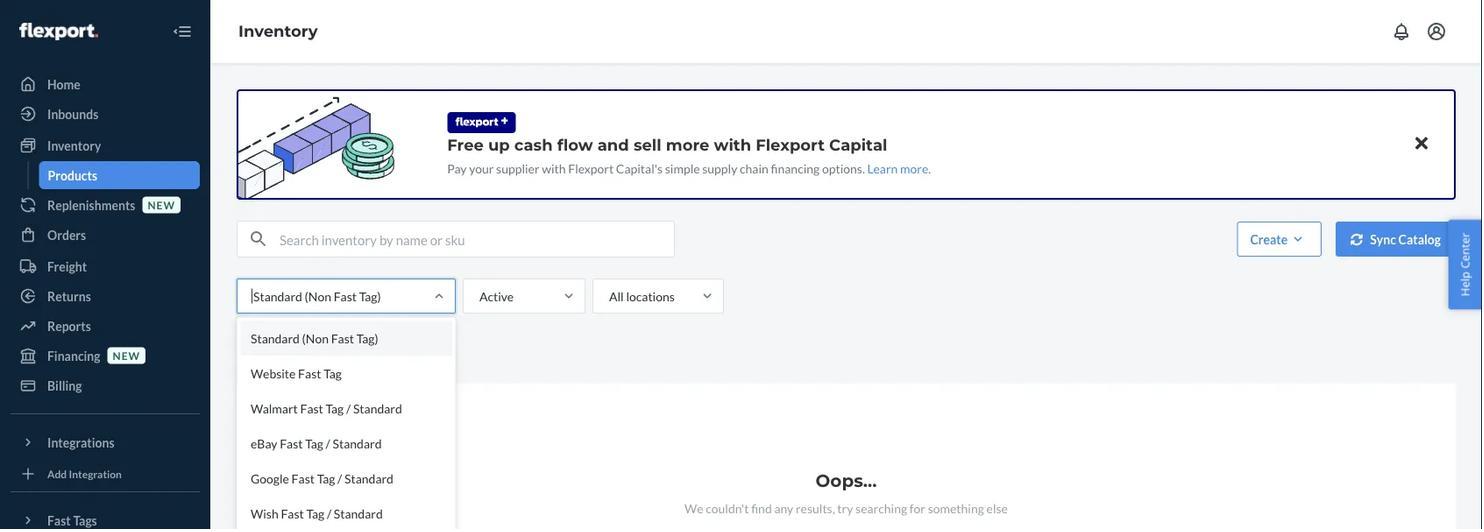 Task type: describe. For each thing, give the bounding box(es) containing it.
couldn't
[[706, 501, 749, 516]]

flexport logo image
[[19, 23, 98, 40]]

searching
[[856, 501, 907, 516]]

sync
[[1370, 232, 1396, 247]]

sync catalog button
[[1336, 222, 1456, 257]]

add integration
[[47, 468, 122, 480]]

orders link
[[11, 221, 200, 249]]

freight
[[47, 259, 87, 274]]

open notifications image
[[1391, 21, 1412, 42]]

reports link
[[11, 312, 200, 340]]

home link
[[11, 70, 200, 98]]

inbounds link
[[11, 100, 200, 128]]

standard for google fast tag / standard
[[345, 471, 394, 486]]

ebay fast tag / standard
[[251, 436, 382, 451]]

tags
[[73, 513, 97, 528]]

reports
[[47, 319, 91, 334]]

tag for walmart
[[326, 401, 344, 416]]

fast inside fast tags dropdown button
[[47, 513, 71, 528]]

1 vertical spatial tag)
[[357, 331, 378, 346]]

fast tags
[[47, 513, 97, 528]]

.
[[929, 161, 931, 176]]

integrations button
[[11, 429, 200, 457]]

products inside 'link'
[[48, 168, 97, 183]]

sell
[[634, 135, 662, 154]]

/ for google
[[338, 471, 342, 486]]

all
[[609, 289, 624, 304]]

sync alt image
[[1351, 233, 1363, 246]]

walmart
[[251, 401, 298, 416]]

active
[[480, 289, 514, 304]]

all locations
[[609, 289, 675, 304]]

/ for wish
[[327, 506, 331, 521]]

open account menu image
[[1426, 21, 1447, 42]]

0 horizontal spatial more
[[666, 135, 710, 154]]

add
[[47, 468, 67, 480]]

bundles
[[359, 351, 403, 366]]

options.
[[822, 161, 865, 176]]

create
[[1250, 232, 1288, 247]]

try
[[837, 501, 853, 516]]

learn
[[867, 161, 898, 176]]

products link
[[39, 161, 200, 189]]

freight link
[[11, 252, 200, 281]]

pay
[[447, 161, 467, 176]]

standard for wish fast tag / standard
[[334, 506, 383, 521]]

simple
[[665, 161, 700, 176]]

tag for website
[[324, 366, 342, 381]]

new for replenishments
[[148, 198, 175, 211]]

ebay
[[251, 436, 277, 451]]

cash
[[514, 135, 553, 154]]

any
[[774, 501, 794, 516]]

and
[[598, 135, 629, 154]]

new for financing
[[113, 349, 140, 362]]

returns
[[47, 289, 91, 304]]

supply
[[702, 161, 738, 176]]

free
[[447, 135, 484, 154]]

walmart fast tag / standard
[[251, 401, 402, 416]]

capital
[[829, 135, 888, 154]]

billing
[[47, 378, 82, 393]]

1 horizontal spatial products
[[247, 351, 296, 366]]

kits
[[317, 351, 338, 366]]

website
[[251, 366, 296, 381]]

close image
[[1416, 133, 1428, 154]]

0 vertical spatial inventory link
[[238, 22, 318, 41]]

we couldn't find any results, try searching for something else
[[685, 501, 1008, 516]]

0 vertical spatial tag)
[[359, 289, 381, 304]]

integration
[[69, 468, 122, 480]]

1 vertical spatial more
[[900, 161, 929, 176]]

billing link
[[11, 372, 200, 400]]

/ for walmart
[[346, 401, 351, 416]]

help center button
[[1449, 220, 1482, 310]]

0 vertical spatial with
[[714, 135, 751, 154]]

catalog
[[1399, 232, 1441, 247]]



Task type: vqa. For each thing, say whether or not it's contained in the screenshot.
Shipping
no



Task type: locate. For each thing, give the bounding box(es) containing it.
sync catalog
[[1370, 232, 1441, 247]]

tag up ebay fast tag / standard
[[326, 401, 344, 416]]

0 vertical spatial flexport
[[756, 135, 825, 154]]

create button
[[1237, 222, 1322, 257]]

/ down walmart fast tag / standard
[[326, 436, 330, 451]]

tag for ebay
[[305, 436, 323, 451]]

1 vertical spatial new
[[113, 349, 140, 362]]

standard (non fast tag)
[[253, 289, 381, 304], [251, 331, 378, 346]]

with down cash
[[542, 161, 566, 176]]

more up the simple
[[666, 135, 710, 154]]

fast
[[334, 289, 357, 304], [331, 331, 354, 346], [298, 366, 321, 381], [300, 401, 323, 416], [280, 436, 303, 451], [292, 471, 315, 486], [281, 506, 304, 521], [47, 513, 71, 528]]

results,
[[796, 501, 835, 516]]

something
[[928, 501, 984, 516]]

up
[[488, 135, 510, 154]]

inbounds
[[47, 107, 98, 121]]

0 horizontal spatial inventory
[[47, 138, 101, 153]]

/
[[346, 401, 351, 416], [326, 436, 330, 451], [338, 471, 342, 486], [327, 506, 331, 521]]

0 horizontal spatial with
[[542, 161, 566, 176]]

/ for ebay
[[326, 436, 330, 451]]

(non
[[305, 289, 331, 304], [302, 331, 329, 346]]

1 horizontal spatial new
[[148, 198, 175, 211]]

google fast tag / standard
[[251, 471, 394, 486]]

1 horizontal spatial inventory
[[238, 22, 318, 41]]

tag)
[[359, 289, 381, 304], [357, 331, 378, 346]]

add integration link
[[11, 464, 200, 485]]

0 horizontal spatial products
[[48, 168, 97, 183]]

products up replenishments
[[48, 168, 97, 183]]

flexport down flow
[[568, 161, 614, 176]]

tag for wish
[[306, 506, 325, 521]]

products up website
[[247, 351, 296, 366]]

1 horizontal spatial flexport
[[756, 135, 825, 154]]

center
[[1457, 233, 1473, 269]]

help
[[1457, 272, 1473, 297]]

0 horizontal spatial flexport
[[568, 161, 614, 176]]

tag down "kits"
[[324, 366, 342, 381]]

1 vertical spatial standard (non fast tag)
[[251, 331, 378, 346]]

help center
[[1457, 233, 1473, 297]]

returns link
[[11, 282, 200, 310]]

standard
[[253, 289, 302, 304], [251, 331, 300, 346], [353, 401, 402, 416], [333, 436, 382, 451], [345, 471, 394, 486], [334, 506, 383, 521]]

find
[[751, 501, 772, 516]]

1 vertical spatial inventory
[[47, 138, 101, 153]]

we
[[685, 501, 703, 516]]

locations
[[626, 289, 675, 304]]

website fast tag
[[251, 366, 342, 381]]

/ up wish fast tag / standard
[[338, 471, 342, 486]]

oops...
[[816, 470, 877, 492]]

learn more link
[[867, 161, 929, 176]]

1 vertical spatial with
[[542, 161, 566, 176]]

1 horizontal spatial more
[[900, 161, 929, 176]]

flexport up financing
[[756, 135, 825, 154]]

/ down google fast tag / standard
[[327, 506, 331, 521]]

Search inventory by name or sku text field
[[280, 222, 674, 257]]

0 vertical spatial (non
[[305, 289, 331, 304]]

chain
[[740, 161, 769, 176]]

replenishments
[[47, 198, 135, 213]]

1 vertical spatial inventory link
[[11, 131, 200, 160]]

inventory inside inventory link
[[47, 138, 101, 153]]

your
[[469, 161, 494, 176]]

/ up ebay fast tag / standard
[[346, 401, 351, 416]]

wish fast tag / standard
[[251, 506, 383, 521]]

financing
[[47, 348, 100, 363]]

orders
[[47, 227, 86, 242]]

inventory link
[[238, 22, 318, 41], [11, 131, 200, 160]]

free up cash flow and sell more with flexport capital pay your supplier with flexport capital's simple supply chain financing options. learn more .
[[447, 135, 931, 176]]

google
[[251, 471, 289, 486]]

tag
[[324, 366, 342, 381], [326, 401, 344, 416], [305, 436, 323, 451], [317, 471, 335, 486], [306, 506, 325, 521]]

new
[[148, 198, 175, 211], [113, 349, 140, 362]]

for
[[910, 501, 926, 516]]

flow
[[557, 135, 593, 154]]

0 vertical spatial products
[[48, 168, 97, 183]]

tag up google fast tag / standard
[[305, 436, 323, 451]]

0 vertical spatial inventory
[[238, 22, 318, 41]]

supplier
[[496, 161, 540, 176]]

1 vertical spatial flexport
[[568, 161, 614, 176]]

financing
[[771, 161, 820, 176]]

tag down google fast tag / standard
[[306, 506, 325, 521]]

more
[[666, 135, 710, 154], [900, 161, 929, 176]]

else
[[987, 501, 1008, 516]]

0 horizontal spatial inventory link
[[11, 131, 200, 160]]

new down products 'link'
[[148, 198, 175, 211]]

1 horizontal spatial inventory link
[[238, 22, 318, 41]]

home
[[47, 77, 80, 92]]

tag up wish fast tag / standard
[[317, 471, 335, 486]]

flexport
[[756, 135, 825, 154], [568, 161, 614, 176]]

1 horizontal spatial with
[[714, 135, 751, 154]]

0 vertical spatial standard (non fast tag)
[[253, 289, 381, 304]]

wish
[[251, 506, 279, 521]]

with up 'supply'
[[714, 135, 751, 154]]

0 horizontal spatial new
[[113, 349, 140, 362]]

fast tags button
[[11, 507, 200, 529]]

standard for ebay fast tag / standard
[[333, 436, 382, 451]]

tag for google
[[317, 471, 335, 486]]

new down reports link
[[113, 349, 140, 362]]

products
[[48, 168, 97, 183], [247, 351, 296, 366]]

0 vertical spatial more
[[666, 135, 710, 154]]

close navigation image
[[172, 21, 193, 42]]

1 vertical spatial (non
[[302, 331, 329, 346]]

more right learn
[[900, 161, 929, 176]]

1 vertical spatial products
[[247, 351, 296, 366]]

standard for walmart fast tag / standard
[[353, 401, 402, 416]]

capital's
[[616, 161, 663, 176]]

with
[[714, 135, 751, 154], [542, 161, 566, 176]]

inventory
[[238, 22, 318, 41], [47, 138, 101, 153]]

integrations
[[47, 435, 114, 450]]

0 vertical spatial new
[[148, 198, 175, 211]]



